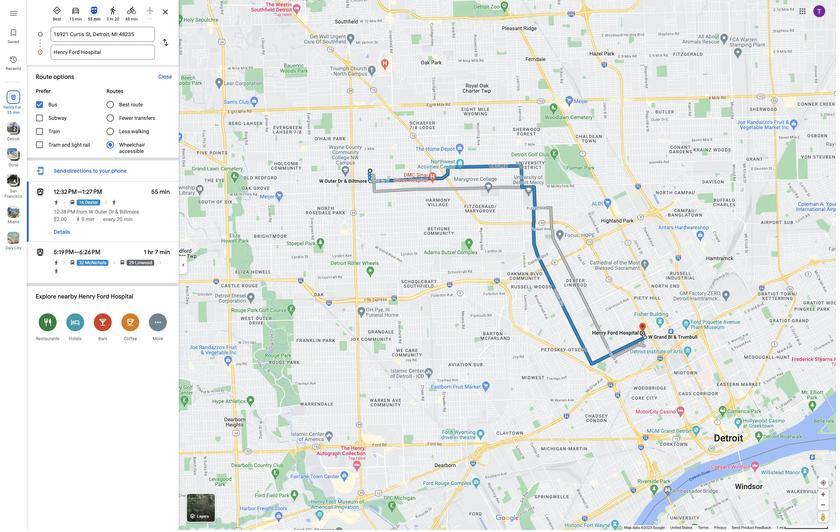Task type: locate. For each thing, give the bounding box(es) containing it.
min inside  list
[[13, 110, 20, 115]]

hr inside option
[[110, 17, 114, 22]]

0 horizontal spatial 55 min
[[7, 110, 20, 115]]

20 down & at the top left
[[117, 216, 123, 222]]

1 horizontal spatial walk image
[[111, 200, 117, 205]]

none field down the starting point 16921 curtis st, detroit, mi 48235 field
[[54, 45, 152, 60]]

henry up detroit
[[3, 105, 14, 110]]

2
[[13, 127, 16, 132], [13, 153, 16, 158]]

, then image
[[103, 200, 109, 205], [158, 260, 163, 266]]

12:38 pm
[[54, 209, 75, 215]]

0 vertical spatial 55 min
[[88, 17, 101, 22]]

55 inside directions main content
[[151, 189, 158, 196]]

bus image left 29
[[120, 260, 125, 266]]

0 vertical spatial 2 places element
[[8, 126, 16, 133]]

 left 12:32 pm
[[36, 187, 45, 197]]

1 horizontal spatial 1
[[777, 526, 779, 530]]

zoom out image
[[821, 503, 826, 508]]

1 horizontal spatial transit image
[[90, 6, 99, 15]]

walk image up & at the top left
[[111, 200, 117, 205]]

every
[[103, 216, 115, 222]]

0 vertical spatial walk image
[[111, 200, 117, 205]]

1 vertical spatial 2 places element
[[8, 152, 16, 159]]

1 horizontal spatial walking image
[[108, 6, 117, 15]]

, then image up 12:38 pm
[[62, 200, 67, 205]]

1 horizontal spatial , then image
[[158, 260, 163, 266]]

map data ©2023 google
[[625, 526, 665, 530]]

1 vertical spatial 2
[[13, 153, 16, 158]]

min
[[75, 17, 82, 22], [94, 17, 101, 22], [131, 17, 138, 22], [13, 110, 20, 115], [160, 189, 170, 196], [86, 216, 94, 222], [124, 216, 133, 222], [160, 249, 170, 256]]

send for send directions to your phone
[[54, 168, 66, 174]]

, then image up outer
[[103, 200, 109, 205]]

0 horizontal spatial best
[[53, 17, 61, 22]]

1 hr 7 min
[[144, 249, 170, 256]]

1 horizontal spatial best
[[119, 102, 130, 108]]

2 for detroit
[[13, 127, 16, 132]]

terms
[[698, 526, 709, 530]]

55 inside option
[[88, 17, 93, 22]]

— for 12:32 pm
[[77, 189, 82, 196]]

2 vertical spatial 55
[[151, 189, 158, 196]]

3
[[107, 17, 109, 22]]

close directions image
[[161, 7, 170, 16]]

0 vertical spatial none field
[[54, 27, 152, 42]]

 for 5:19 pm
[[36, 247, 45, 258]]

united
[[671, 526, 681, 530]]

train
[[48, 129, 60, 135]]

, then image left 29
[[112, 260, 117, 266]]

0 vertical spatial send
[[54, 168, 66, 174]]

transit image
[[90, 6, 99, 15], [36, 187, 45, 197]]

2 2 from the top
[[13, 153, 16, 158]]

none field for 2nd list item from the bottom
[[54, 27, 152, 42]]

walking image up 3 hr 20
[[108, 6, 117, 15]]

transit image
[[36, 247, 45, 258]]

1 vertical spatial bus image
[[120, 260, 125, 266]]

1 vertical spatial walking image
[[76, 217, 81, 222]]

feedback
[[755, 526, 771, 530]]

0 vertical spatial walking image
[[108, 6, 117, 15]]

flights image
[[146, 6, 155, 15]]

more button
[[144, 309, 172, 346]]

1 vertical spatial walk image
[[54, 269, 59, 274]]

henry right nearby
[[78, 293, 95, 301]]

9
[[81, 216, 84, 222]]

bus image
[[70, 200, 75, 205], [120, 260, 125, 266]]

None field
[[54, 27, 152, 42], [54, 45, 152, 60]]

12:32 pm
[[54, 189, 77, 196]]

48 min
[[125, 17, 138, 22]]

1 vertical spatial 20
[[117, 216, 123, 222]]

bus image for 29
[[120, 260, 125, 266]]

 up henry ford hospital
[[10, 93, 17, 101]]

1 horizontal spatial henry
[[78, 293, 95, 301]]

bus image left 16
[[70, 200, 75, 205]]

product
[[741, 526, 754, 530]]

less walking
[[119, 129, 149, 135]]

hr for 3
[[110, 17, 114, 22]]

walking image
[[108, 6, 117, 15], [76, 217, 81, 222]]

2 up doral at left top
[[13, 153, 16, 158]]

send left directions at the left of page
[[54, 168, 66, 174]]

map
[[625, 526, 632, 530]]

0 horizontal spatial hospital
[[6, 110, 21, 115]]

1 horizontal spatial 55 min
[[88, 17, 101, 22]]

walk image
[[111, 200, 117, 205], [54, 260, 59, 266]]

collapse side panel image
[[179, 261, 187, 269]]

daly
[[6, 246, 13, 251]]

walking image left 9
[[76, 217, 81, 222]]

henry
[[3, 105, 14, 110], [78, 293, 95, 301]]

walk image
[[54, 200, 59, 205], [54, 269, 59, 274]]

1 horizontal spatial bus image
[[120, 260, 125, 266]]

hr inside directions main content
[[148, 249, 154, 256]]

none field the starting point 16921 curtis st, detroit, mi 48235
[[54, 27, 152, 42]]

2 list item from the top
[[27, 45, 179, 60]]

ford
[[15, 105, 23, 110], [97, 293, 109, 301]]

0 horizontal spatial walk image
[[54, 260, 59, 266]]

footer containing map data ©2023 google
[[625, 526, 777, 531]]

1 horizontal spatial ford
[[97, 293, 109, 301]]

0 vertical spatial 20
[[115, 17, 119, 22]]

0 horizontal spatial ford
[[15, 105, 23, 110]]

list item down the starting point 16921 curtis st, detroit, mi 48235 field
[[27, 45, 179, 60]]

close button
[[155, 70, 176, 83]]

detroit
[[7, 137, 20, 142]]

7
[[155, 249, 158, 256]]

55 min inside directions main content
[[151, 189, 170, 196]]

list item down 3
[[27, 27, 179, 51]]

2 places element up doral at left top
[[8, 152, 16, 159]]

1 vertical spatial —
[[74, 249, 79, 256]]

best inside option
[[53, 17, 61, 22]]

55 inside  list
[[7, 110, 12, 115]]

1 vertical spatial henry
[[78, 293, 95, 301]]

best
[[53, 17, 61, 22], [119, 102, 130, 108]]

miami button
[[0, 203, 27, 226]]

2 places element up detroit
[[8, 126, 16, 133]]

send directions to your phone button
[[50, 164, 130, 178]]

2 places element for doral
[[8, 152, 16, 159]]

1 vertical spatial 55 min
[[7, 110, 20, 115]]

1 vertical spatial 
[[36, 187, 45, 197]]

accessible
[[119, 148, 144, 154]]

None radio
[[142, 3, 158, 19]]

4 places element
[[8, 178, 16, 185]]

show street view coverage image
[[818, 512, 829, 523]]

hospital inside directions main content
[[111, 293, 133, 301]]

0 horizontal spatial 55
[[7, 110, 12, 115]]

0 horizontal spatial henry
[[3, 105, 14, 110]]

show your location image
[[820, 480, 827, 487]]

 right city
[[36, 247, 45, 258]]


[[10, 93, 17, 101], [36, 187, 45, 197], [36, 247, 45, 258]]

, then image
[[62, 200, 67, 205], [62, 260, 67, 266], [112, 260, 117, 266]]

16 dexter
[[79, 200, 98, 205]]

best left route
[[119, 102, 130, 108]]

2 none field from the top
[[54, 45, 152, 60]]

2 horizontal spatial 55
[[151, 189, 158, 196]]

list
[[27, 27, 179, 60]]

1 vertical spatial none field
[[54, 45, 152, 60]]

none field down 3
[[54, 27, 152, 42]]

more
[[153, 336, 163, 342]]

1 horizontal spatial send
[[732, 526, 740, 530]]

ford up bars button
[[97, 293, 109, 301]]

1 left mi
[[777, 526, 779, 530]]

walk image up 12:38 pm
[[54, 200, 59, 205]]

0 vertical spatial walk image
[[54, 200, 59, 205]]

mcnichols
[[85, 260, 106, 266]]

privacy
[[715, 526, 727, 530]]

2 2 places element from the top
[[8, 152, 16, 159]]

1 none field from the top
[[54, 27, 152, 42]]

0 horizontal spatial hr
[[110, 17, 114, 22]]

— for 5:19 pm
[[74, 249, 79, 256]]

transit image left 12:32 pm
[[36, 187, 45, 197]]

prefer bus
[[36, 88, 57, 108]]

1
[[144, 249, 146, 256], [777, 526, 779, 530]]

hospital up detroit
[[6, 110, 21, 115]]

1 vertical spatial 55
[[7, 110, 12, 115]]

cycling image
[[127, 6, 136, 15]]

0 vertical spatial 1
[[144, 249, 146, 256]]

12:32 pm — 1:27 pm
[[54, 189, 102, 196]]

subway
[[48, 115, 67, 121]]

1 vertical spatial 1
[[777, 526, 779, 530]]

best down best travel modes icon
[[53, 17, 61, 22]]

0 vertical spatial hr
[[110, 17, 114, 22]]

walk image down 5:19 pm
[[54, 260, 59, 266]]

list item
[[27, 27, 179, 51], [27, 45, 179, 60]]

0 horizontal spatial bus image
[[70, 200, 75, 205]]

hospital up coffee button
[[111, 293, 133, 301]]

0 vertical spatial best
[[53, 17, 61, 22]]

2 vertical spatial 55 min
[[151, 189, 170, 196]]

 for 12:32 pm
[[36, 187, 45, 197]]

0 vertical spatial 55
[[88, 17, 93, 22]]

0 horizontal spatial send
[[54, 168, 66, 174]]

directions main content
[[27, 0, 179, 531]]

hr right 3
[[110, 17, 114, 22]]

2 up detroit
[[13, 127, 16, 132]]

transit image right driving icon
[[90, 6, 99, 15]]

none field the destination henry ford hospital
[[54, 45, 152, 60]]

55 min
[[88, 17, 101, 22], [7, 110, 20, 115], [151, 189, 170, 196]]

ford left 'prefer bus'
[[15, 105, 23, 110]]

send
[[54, 168, 66, 174], [732, 526, 740, 530]]

walk image down 5:19 pm
[[54, 269, 59, 274]]

hospital
[[6, 110, 21, 115], [111, 293, 133, 301]]

min inside "radio"
[[131, 17, 138, 22]]

1 vertical spatial best
[[119, 102, 130, 108]]

w
[[89, 209, 93, 215]]

biltmore
[[120, 209, 139, 215]]

— up bus icon
[[74, 249, 79, 256]]

hr left the 7
[[148, 249, 154, 256]]

rail
[[83, 142, 90, 148]]

none field for 2nd list item from the top of the the google maps element
[[54, 45, 152, 60]]

2 places element
[[8, 126, 16, 133], [8, 152, 16, 159]]

1 horizontal spatial 55
[[88, 17, 93, 22]]

0 vertical spatial henry
[[3, 105, 14, 110]]

1 vertical spatial send
[[732, 526, 740, 530]]

1 2 from the top
[[13, 127, 16, 132]]

2 vertical spatial 
[[36, 247, 45, 258]]

outer
[[95, 209, 107, 215]]

san francisco
[[5, 189, 22, 199]]

send inside button
[[732, 526, 740, 530]]

, then image down 1 hr 7 min
[[158, 260, 163, 266]]

1 vertical spatial hospital
[[111, 293, 133, 301]]

1 2 places element from the top
[[8, 126, 16, 133]]

hotels button
[[61, 309, 89, 346]]

9 min
[[81, 216, 94, 222]]

send inside button
[[54, 168, 66, 174]]

1 horizontal spatial hospital
[[111, 293, 133, 301]]

0 horizontal spatial 1
[[144, 249, 146, 256]]

, then image left bus icon
[[62, 260, 67, 266]]

0 vertical spatial —
[[77, 189, 82, 196]]

details
[[54, 229, 70, 235]]

hospital inside henry ford hospital
[[6, 110, 21, 115]]

0 horizontal spatial transit image
[[36, 187, 45, 197]]

1 up the linwood
[[144, 249, 146, 256]]

1 vertical spatial ford
[[97, 293, 109, 301]]

1 inside directions main content
[[144, 249, 146, 256]]

0 vertical spatial 
[[10, 93, 17, 101]]

tram
[[48, 142, 60, 148]]

55
[[88, 17, 93, 22], [7, 110, 12, 115], [151, 189, 158, 196]]

15 min
[[69, 17, 82, 22]]

0 horizontal spatial , then image
[[103, 200, 109, 205]]

coffee
[[124, 336, 137, 342]]

0 vertical spatial hospital
[[6, 110, 21, 115]]

fewer
[[119, 115, 133, 121]]

best inside directions main content
[[119, 102, 130, 108]]

2 for doral
[[13, 153, 16, 158]]

1 horizontal spatial hr
[[148, 249, 154, 256]]

bus
[[48, 102, 57, 108]]

1 vertical spatial , then image
[[158, 260, 163, 266]]

send left "product"
[[732, 526, 740, 530]]

1 vertical spatial hr
[[148, 249, 154, 256]]

1 vertical spatial transit image
[[36, 187, 45, 197]]

dexter
[[85, 200, 98, 205]]

0 vertical spatial bus image
[[70, 200, 75, 205]]

2 horizontal spatial 55 min
[[151, 189, 170, 196]]

4
[[13, 179, 16, 184]]

0 horizontal spatial walking image
[[76, 217, 81, 222]]

0 vertical spatial transit image
[[90, 6, 99, 15]]

— up 16
[[77, 189, 82, 196]]

ford inside henry ford hospital
[[15, 105, 23, 110]]

bus image
[[70, 260, 75, 266]]

privacy button
[[715, 526, 727, 531]]

send for send product feedback
[[732, 526, 740, 530]]

20 right 3
[[115, 17, 119, 22]]

footer
[[625, 526, 777, 531]]

close
[[158, 73, 172, 80]]

henry inside henry ford hospital
[[3, 105, 14, 110]]

0 vertical spatial 2
[[13, 127, 16, 132]]

0 vertical spatial ford
[[15, 105, 23, 110]]

linwood
[[135, 260, 152, 266]]

your
[[99, 168, 110, 174]]



Task type: vqa. For each thing, say whether or not it's contained in the screenshot.
A
no



Task type: describe. For each thing, give the bounding box(es) containing it.
restaurants button
[[34, 309, 61, 346]]

walking image inside 3 hr 20 option
[[108, 6, 117, 15]]

explore
[[36, 293, 56, 301]]

to
[[93, 168, 98, 174]]

walking
[[131, 129, 149, 135]]

1 list item from the top
[[27, 27, 179, 51]]

route
[[36, 73, 52, 81]]

list inside the google maps element
[[27, 27, 179, 60]]

1 mi
[[777, 526, 784, 530]]

12:38 pm from w outer dr & biltmore $2.00
[[54, 209, 139, 222]]

, then image for 12:32 pm
[[62, 200, 67, 205]]

route
[[131, 102, 143, 108]]

every 20 min
[[103, 216, 133, 222]]

explore nearby henry ford hospital
[[36, 293, 133, 301]]

send directions to your phone
[[54, 168, 127, 174]]

55 min inside 55 min option
[[88, 17, 101, 22]]

states
[[682, 526, 693, 530]]

1 mi button
[[777, 526, 829, 530]]

2 places element for detroit
[[8, 126, 16, 133]]

best travel modes image
[[53, 6, 61, 15]]

transit image containing 
[[36, 187, 45, 197]]

best for best
[[53, 17, 61, 22]]

menu image
[[9, 9, 18, 18]]

restaurants
[[36, 336, 60, 342]]

bus image for 16
[[70, 200, 75, 205]]

3 hr 20
[[107, 17, 119, 22]]

55 min radio
[[86, 3, 102, 22]]

google account: tyler black  
(blacklashes1000@gmail.com) image
[[814, 5, 826, 17]]

 list
[[0, 0, 27, 531]]

wheelchair accessible
[[119, 142, 145, 154]]

reverse starting point and destination image
[[161, 38, 170, 47]]

route options
[[36, 73, 74, 81]]

bars
[[98, 336, 107, 342]]

1 for 1 mi
[[777, 526, 779, 530]]

, then image for 5:19 pm
[[62, 260, 67, 266]]

walking image inside directions main content
[[76, 217, 81, 222]]

best route
[[119, 102, 143, 108]]

nearby
[[58, 293, 77, 301]]

©2023
[[641, 526, 652, 530]]

29 linwood
[[129, 260, 152, 266]]

phone
[[111, 168, 127, 174]]

prefer
[[36, 88, 51, 95]]

doral
[[9, 163, 18, 168]]

 inside  list
[[10, 93, 17, 101]]

details button
[[50, 225, 74, 239]]

20 inside option
[[115, 17, 119, 22]]

google maps element
[[0, 0, 837, 531]]

15
[[69, 17, 74, 22]]

Best radio
[[49, 3, 65, 22]]

29
[[129, 260, 134, 266]]

&
[[115, 209, 118, 215]]

saved button
[[0, 25, 27, 46]]

san
[[10, 189, 17, 194]]

google
[[653, 526, 665, 530]]

6:26 pm
[[79, 249, 100, 256]]

transit image inside 55 min option
[[90, 6, 99, 15]]

Destination Henry Ford Hospital field
[[54, 48, 152, 57]]

henry inside directions main content
[[78, 293, 95, 301]]

fewer transfers
[[119, 115, 155, 121]]

routes
[[107, 88, 123, 95]]

hotels
[[69, 336, 82, 342]]

15 min radio
[[68, 3, 83, 22]]

48 min radio
[[124, 3, 139, 22]]

hr for 1
[[148, 249, 154, 256]]

32
[[79, 260, 84, 266]]

2 walk image from the top
[[54, 269, 59, 274]]

mi
[[780, 526, 784, 530]]

directions
[[67, 168, 92, 174]]

miami
[[8, 220, 19, 225]]

55 min inside  list
[[7, 110, 20, 115]]

zoom in image
[[821, 492, 826, 498]]

send product feedback
[[732, 526, 771, 530]]

20 inside directions main content
[[117, 216, 123, 222]]

united states button
[[671, 526, 693, 531]]

send product feedback button
[[732, 526, 771, 531]]

ford inside directions main content
[[97, 293, 109, 301]]

driving image
[[71, 6, 80, 15]]

henry ford hospital
[[3, 105, 23, 115]]

3 hr 20 radio
[[105, 3, 121, 22]]

tram and light rail
[[48, 142, 90, 148]]

0 vertical spatial , then image
[[103, 200, 109, 205]]

16
[[79, 200, 84, 205]]

32 mcnichols
[[79, 260, 106, 266]]

layers
[[197, 515, 209, 520]]

daly city button
[[0, 229, 27, 252]]

$2.00
[[54, 216, 67, 222]]

terms button
[[698, 526, 709, 531]]

5:19 pm
[[54, 249, 74, 256]]

bars button
[[89, 309, 117, 346]]

francisco
[[5, 194, 22, 199]]

options
[[53, 73, 74, 81]]

from
[[76, 209, 87, 215]]

coffee button
[[117, 309, 144, 346]]

1 vertical spatial walk image
[[54, 260, 59, 266]]

footer inside the google maps element
[[625, 526, 777, 531]]

recents
[[6, 66, 21, 71]]

1 for 1 hr 7 min
[[144, 249, 146, 256]]

city
[[14, 246, 21, 251]]

and
[[62, 142, 70, 148]]

best for best route
[[119, 102, 130, 108]]

1 walk image from the top
[[54, 200, 59, 205]]

1:27 pm
[[82, 189, 102, 196]]

less
[[119, 129, 130, 135]]

transfers
[[135, 115, 155, 121]]

Starting point 16921 Curtis St, Detroit, MI 48235 field
[[54, 30, 152, 39]]

recents button
[[0, 52, 27, 73]]

48
[[125, 17, 130, 22]]



